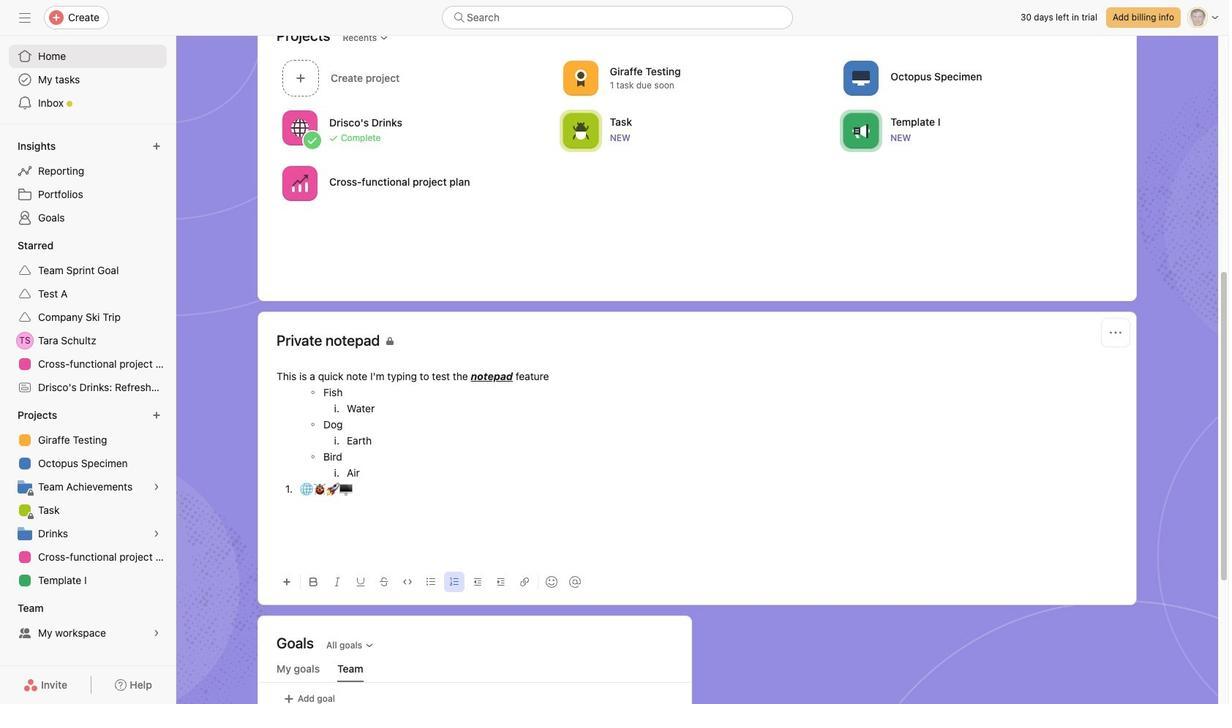 Task type: locate. For each thing, give the bounding box(es) containing it.
ribbon image
[[572, 69, 589, 87]]

globe image
[[291, 119, 309, 136]]

graph image
[[291, 174, 309, 192]]

computer image
[[853, 69, 870, 87]]

document
[[277, 369, 1118, 560]]

increase list indent image
[[497, 578, 506, 587]]

toolbar
[[277, 566, 1118, 598]]

bug image
[[572, 122, 589, 139]]

underline image
[[356, 578, 365, 587]]

hide sidebar image
[[19, 12, 31, 23]]

new insights image
[[152, 142, 161, 151]]

insights element
[[0, 133, 176, 233]]

megaphone image
[[853, 122, 870, 139]]

list box
[[442, 6, 793, 29]]

global element
[[0, 36, 176, 124]]

code image
[[403, 578, 412, 587]]

actions image
[[1110, 327, 1122, 339]]

at mention image
[[569, 577, 581, 588]]

bulleted list image
[[427, 578, 435, 587]]

see details, drinks image
[[152, 530, 161, 538]]



Task type: vqa. For each thing, say whether or not it's contained in the screenshot.
Tara corresponding to Tara Schultz added a new task
no



Task type: describe. For each thing, give the bounding box(es) containing it.
teams element
[[0, 596, 176, 648]]

emoji image
[[546, 577, 558, 588]]

numbered list image
[[450, 578, 459, 587]]

italics image
[[333, 578, 342, 587]]

projects element
[[0, 402, 176, 596]]

bold image
[[309, 578, 318, 587]]

decrease list indent image
[[473, 578, 482, 587]]

insert an object image
[[282, 578, 291, 587]]

starred element
[[0, 233, 176, 402]]

link image
[[520, 578, 529, 587]]

see details, team achievements image
[[152, 483, 161, 492]]

strikethrough image
[[380, 578, 388, 587]]

new project or portfolio image
[[152, 411, 161, 420]]

see details, my workspace image
[[152, 629, 161, 638]]



